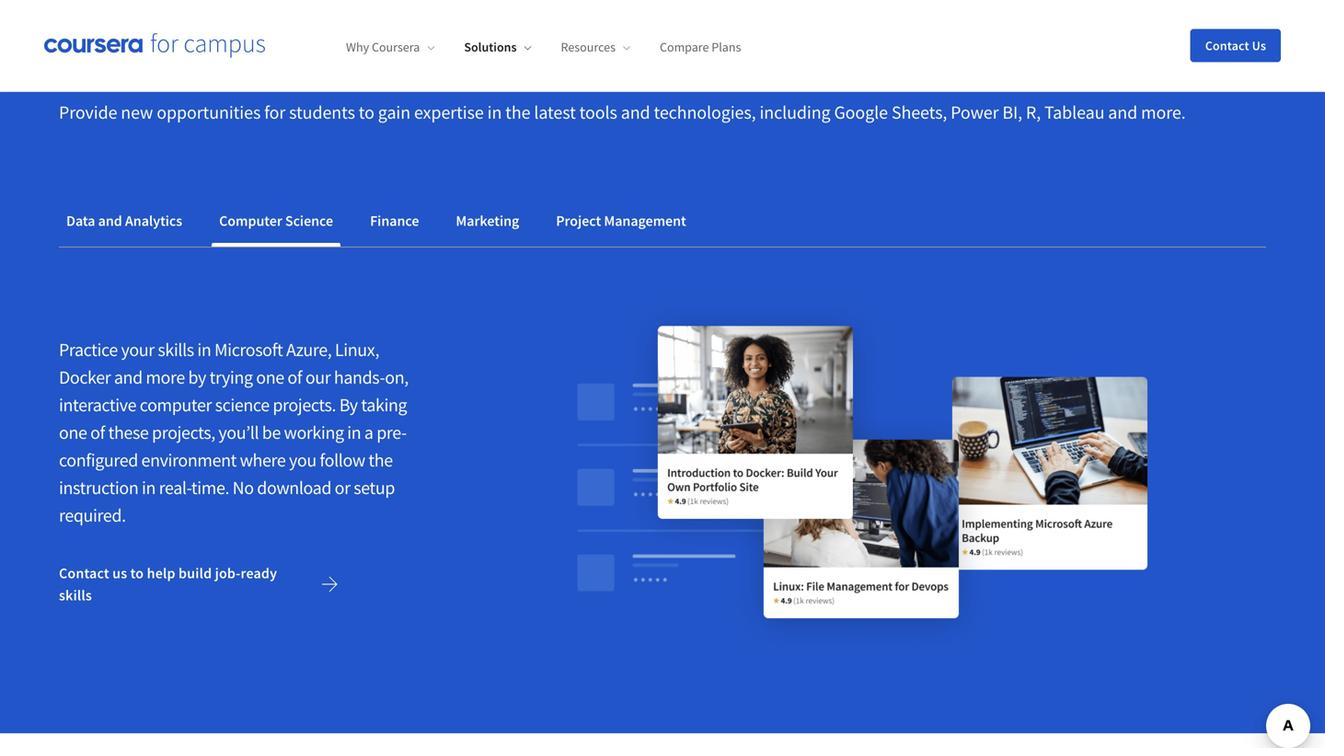 Task type: describe. For each thing, give the bounding box(es) containing it.
us
[[1253, 37, 1267, 54]]

configured
[[59, 449, 138, 472]]

on,
[[385, 366, 409, 389]]

provide
[[59, 101, 117, 124]]

in right expertise
[[488, 101, 502, 124]]

to inside contact us to help build job-ready skills
[[130, 565, 144, 583]]

taking
[[361, 394, 407, 417]]

projects
[[191, 0, 332, 31]]

resources
[[561, 39, 616, 55]]

1 horizontal spatial one
[[256, 366, 284, 389]]

in up "by"
[[197, 339, 211, 362]]

you'll
[[219, 421, 259, 444]]

power
[[951, 101, 999, 124]]

practice
[[59, 339, 118, 362]]

contact us button
[[1191, 29, 1282, 62]]

resources link
[[561, 39, 631, 55]]

projects.
[[273, 394, 336, 417]]

us
[[112, 565, 127, 583]]

job-
[[215, 565, 241, 583]]

contact us to help build job-ready skills
[[59, 565, 277, 605]]

working
[[284, 421, 344, 444]]

data and analytics
[[66, 212, 182, 230]]

the inside practice your skills in microsoft azure, linux, docker and more by trying one of our hands-on, interactive computer science projects. by taking one of these projects, you'll be working in a pre- configured environment where you follow the instruction in real-time. no download or setup required.
[[369, 449, 393, 472]]

practice your skills in microsoft azure, linux, docker and more by trying one of our hands-on, interactive computer science projects. by taking one of these projects, you'll be working in a pre- configured environment where you follow the instruction in real-time. no download or setup required.
[[59, 339, 409, 527]]

project
[[556, 212, 601, 230]]

computer
[[140, 394, 212, 417]]

computer science course image image
[[503, 292, 1223, 660]]

technologies,
[[654, 101, 756, 124]]

contact us
[[1206, 37, 1267, 54]]

including
[[760, 101, 831, 124]]

for
[[264, 101, 286, 124]]

by
[[188, 366, 206, 389]]

0 vertical spatial of
[[288, 366, 302, 389]]

no
[[233, 477, 254, 500]]

1 vertical spatial tools
[[580, 101, 618, 124]]

follow
[[320, 449, 365, 472]]

1 horizontal spatial the
[[506, 101, 531, 124]]

compare plans link
[[660, 39, 742, 55]]

download
[[257, 477, 332, 500]]

sheets,
[[892, 101, 948, 124]]

in left a
[[347, 421, 361, 444]]

projects,
[[152, 421, 215, 444]]

environment
[[141, 449, 237, 472]]

and inside "button"
[[98, 212, 122, 230]]

contact us to help build job-ready skills link
[[59, 552, 354, 618]]

science
[[215, 394, 270, 417]]

students inside 'guided projects help students develop in-demand skills across 1,000+ tools'
[[425, 0, 576, 31]]

project management button
[[549, 199, 694, 243]]

interactive
[[59, 394, 136, 417]]

time.
[[191, 477, 229, 500]]

gain
[[378, 101, 411, 124]]

latest
[[534, 101, 576, 124]]

plans
[[712, 39, 742, 55]]

project management
[[556, 212, 687, 230]]

help inside contact us to help build job-ready skills
[[147, 565, 176, 583]]

google
[[835, 101, 888, 124]]

finance
[[370, 212, 419, 230]]

our
[[306, 366, 331, 389]]

and inside practice your skills in microsoft azure, linux, docker and more by trying one of our hands-on, interactive computer science projects. by taking one of these projects, you'll be working in a pre- configured environment where you follow the instruction in real-time. no download or setup required.
[[114, 366, 143, 389]]

r,
[[1027, 101, 1041, 124]]

required.
[[59, 504, 126, 527]]

skills for ready
[[59, 587, 92, 605]]

guided projects help students develop in-demand skills across 1,000+ tools
[[59, 0, 1258, 79]]

or
[[335, 477, 350, 500]]

azure,
[[286, 339, 332, 362]]

linux,
[[335, 339, 379, 362]]

your
[[121, 339, 155, 362]]



Task type: locate. For each thing, give the bounding box(es) containing it.
help inside 'guided projects help students develop in-demand skills across 1,000+ tools'
[[340, 0, 417, 31]]

0 horizontal spatial help
[[147, 565, 176, 583]]

more.
[[1142, 101, 1186, 124]]

1,000+
[[1143, 0, 1258, 31]]

skills inside 'guided projects help students develop in-demand skills across 1,000+ tools'
[[928, 0, 1016, 31]]

students
[[425, 0, 576, 31], [289, 101, 355, 124]]

bi,
[[1003, 101, 1023, 124]]

and down your
[[114, 366, 143, 389]]

tools up provide
[[59, 28, 145, 79]]

0 vertical spatial one
[[256, 366, 284, 389]]

why coursera link
[[346, 39, 435, 55]]

and right data
[[98, 212, 122, 230]]

skills inside practice your skills in microsoft azure, linux, docker and more by trying one of our hands-on, interactive computer science projects. by taking one of these projects, you'll be working in a pre- configured environment where you follow the instruction in real-time. no download or setup required.
[[158, 339, 194, 362]]

1 vertical spatial skills
[[158, 339, 194, 362]]

these
[[108, 421, 149, 444]]

why coursera
[[346, 39, 420, 55]]

ready
[[241, 565, 277, 583]]

and
[[621, 101, 651, 124], [1109, 101, 1138, 124], [98, 212, 122, 230], [114, 366, 143, 389]]

2 vertical spatial skills
[[59, 587, 92, 605]]

docker
[[59, 366, 111, 389]]

data and analytics button
[[59, 199, 190, 243]]

marketing button
[[449, 199, 527, 243]]

0 horizontal spatial one
[[59, 421, 87, 444]]

tableau
[[1045, 101, 1105, 124]]

of down interactive
[[90, 421, 105, 444]]

1 horizontal spatial tools
[[580, 101, 618, 124]]

1 vertical spatial one
[[59, 421, 87, 444]]

compare
[[660, 39, 709, 55]]

1 vertical spatial to
[[130, 565, 144, 583]]

0 vertical spatial to
[[359, 101, 375, 124]]

the
[[506, 101, 531, 124], [369, 449, 393, 472]]

more
[[146, 366, 185, 389]]

0 vertical spatial students
[[425, 0, 576, 31]]

demand
[[777, 0, 920, 31]]

1 horizontal spatial skills
[[158, 339, 194, 362]]

contact inside contact us to help build job-ready skills
[[59, 565, 109, 583]]

tools inside 'guided projects help students develop in-demand skills across 1,000+ tools'
[[59, 28, 145, 79]]

contact for contact us to help build job-ready skills
[[59, 565, 109, 583]]

new
[[121, 101, 153, 124]]

across
[[1024, 0, 1135, 31]]

students right for
[[289, 101, 355, 124]]

1 vertical spatial of
[[90, 421, 105, 444]]

0 vertical spatial skills
[[928, 0, 1016, 31]]

provide new opportunities for students to gain expertise in the latest tools and technologies, including google sheets, power bi, r, tableau and more.
[[59, 101, 1186, 124]]

help up why coursera
[[340, 0, 417, 31]]

2 horizontal spatial skills
[[928, 0, 1016, 31]]

help left build at left bottom
[[147, 565, 176, 583]]

and left "technologies,"
[[621, 101, 651, 124]]

1 horizontal spatial to
[[359, 101, 375, 124]]

data
[[66, 212, 95, 230]]

content tabs tab list
[[59, 199, 1267, 247]]

you
[[289, 449, 317, 472]]

opportunities
[[157, 101, 261, 124]]

students up solutions link
[[425, 0, 576, 31]]

be
[[262, 421, 281, 444]]

the left latest
[[506, 101, 531, 124]]

why
[[346, 39, 369, 55]]

help
[[340, 0, 417, 31], [147, 565, 176, 583]]

0 horizontal spatial of
[[90, 421, 105, 444]]

1 horizontal spatial students
[[425, 0, 576, 31]]

instruction
[[59, 477, 138, 500]]

finance button
[[363, 199, 427, 243]]

one down microsoft
[[256, 366, 284, 389]]

skills inside contact us to help build job-ready skills
[[59, 587, 92, 605]]

computer science
[[219, 212, 333, 230]]

0 vertical spatial help
[[340, 0, 417, 31]]

real-
[[159, 477, 191, 500]]

a
[[365, 421, 373, 444]]

to right us
[[130, 565, 144, 583]]

management
[[604, 212, 687, 230]]

contact for contact us
[[1206, 37, 1250, 54]]

1 vertical spatial the
[[369, 449, 393, 472]]

skills for demand
[[928, 0, 1016, 31]]

trying
[[210, 366, 253, 389]]

0 horizontal spatial to
[[130, 565, 144, 583]]

0 vertical spatial the
[[506, 101, 531, 124]]

1 horizontal spatial contact
[[1206, 37, 1250, 54]]

contact
[[1206, 37, 1250, 54], [59, 565, 109, 583]]

expertise
[[414, 101, 484, 124]]

solutions link
[[464, 39, 532, 55]]

0 vertical spatial contact
[[1206, 37, 1250, 54]]

in-
[[731, 0, 777, 31]]

0 horizontal spatial skills
[[59, 587, 92, 605]]

in left real-
[[142, 477, 156, 500]]

build
[[179, 565, 212, 583]]

1 vertical spatial help
[[147, 565, 176, 583]]

tools
[[59, 28, 145, 79], [580, 101, 618, 124]]

analytics
[[125, 212, 182, 230]]

0 horizontal spatial the
[[369, 449, 393, 472]]

tools right latest
[[580, 101, 618, 124]]

coursera for campus image
[[44, 33, 265, 58]]

one
[[256, 366, 284, 389], [59, 421, 87, 444]]

in
[[488, 101, 502, 124], [197, 339, 211, 362], [347, 421, 361, 444], [142, 477, 156, 500]]

1 horizontal spatial of
[[288, 366, 302, 389]]

of left our
[[288, 366, 302, 389]]

0 vertical spatial tools
[[59, 28, 145, 79]]

to left gain
[[359, 101, 375, 124]]

by
[[339, 394, 358, 417]]

microsoft
[[215, 339, 283, 362]]

science
[[285, 212, 333, 230]]

coursera
[[372, 39, 420, 55]]

where
[[240, 449, 286, 472]]

compare plans
[[660, 39, 742, 55]]

marketing
[[456, 212, 520, 230]]

of
[[288, 366, 302, 389], [90, 421, 105, 444]]

one down interactive
[[59, 421, 87, 444]]

guided
[[59, 0, 183, 31]]

setup
[[354, 477, 395, 500]]

computer
[[219, 212, 282, 230]]

computer science button
[[212, 199, 341, 243]]

hands-
[[334, 366, 385, 389]]

and left the more.
[[1109, 101, 1138, 124]]

1 vertical spatial contact
[[59, 565, 109, 583]]

0 horizontal spatial tools
[[59, 28, 145, 79]]

pre-
[[377, 421, 407, 444]]

to
[[359, 101, 375, 124], [130, 565, 144, 583]]

0 horizontal spatial students
[[289, 101, 355, 124]]

1 horizontal spatial help
[[340, 0, 417, 31]]

the up the setup
[[369, 449, 393, 472]]

solutions
[[464, 39, 517, 55]]

1 vertical spatial students
[[289, 101, 355, 124]]

develop
[[584, 0, 723, 31]]

0 horizontal spatial contact
[[59, 565, 109, 583]]

contact inside button
[[1206, 37, 1250, 54]]



Task type: vqa. For each thing, say whether or not it's contained in the screenshot.
Marketing
yes



